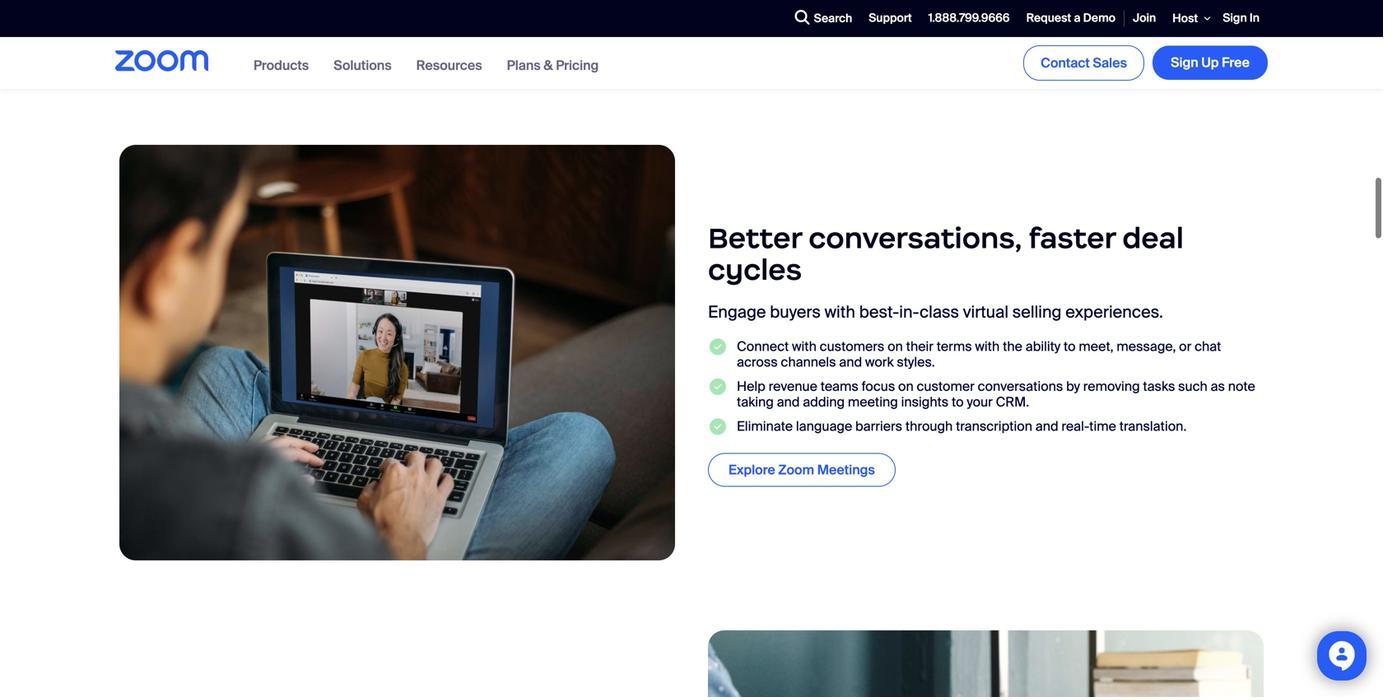 Task type: describe. For each thing, give the bounding box(es) containing it.
explore zoom meetings link
[[708, 453, 896, 487]]

language
[[796, 418, 852, 435]]

transcription
[[956, 418, 1032, 435]]

deal
[[1123, 220, 1184, 256]]

such
[[1178, 378, 1208, 395]]

barriers
[[856, 418, 902, 435]]

2 vertical spatial and
[[1036, 418, 1059, 435]]

contact sales
[[1041, 54, 1127, 71]]

focus
[[862, 378, 895, 395]]

explore zoom meetings
[[729, 461, 875, 479]]

plans & pricing
[[507, 57, 599, 74]]

class
[[920, 302, 959, 323]]

eliminate language barriers through transcription and real-time translation.
[[737, 418, 1187, 435]]

time
[[1089, 418, 1116, 435]]

real-
[[1062, 418, 1089, 435]]

eliminate
[[737, 418, 793, 435]]

and inside help revenue teams focus on customer conversations by removing tasks such as note taking and adding meeting insights to your crm.
[[777, 394, 800, 411]]

teams
[[821, 378, 859, 395]]

as
[[1211, 378, 1225, 395]]

sales
[[1093, 54, 1127, 71]]

solutions
[[334, 57, 392, 74]]

sign for sign up free
[[1171, 54, 1199, 71]]

channels
[[781, 354, 836, 371]]

through
[[906, 418, 953, 435]]

conversations,
[[809, 220, 1022, 256]]

experiences.
[[1066, 302, 1163, 323]]

styles.
[[897, 354, 935, 371]]

across
[[737, 354, 778, 371]]

note
[[1228, 378, 1255, 395]]

support link
[[861, 1, 920, 36]]

their
[[906, 338, 934, 355]]

zoom logo image
[[115, 50, 208, 71]]

on inside 'connect with customers on their terms with the ability to meet, message, or chat across channels and work styles.'
[[888, 338, 903, 355]]

join
[[1133, 10, 1156, 26]]

insights
[[901, 394, 949, 411]]

1.888.799.9666
[[929, 10, 1010, 26]]

to inside 'connect with customers on their terms with the ability to meet, message, or chat across channels and work styles.'
[[1064, 338, 1076, 355]]

host button
[[1165, 0, 1215, 37]]

faster
[[1029, 220, 1116, 256]]

connect
[[737, 338, 789, 355]]

buyers
[[770, 302, 821, 323]]

connect with customers on their terms with the ability to meet, message, or chat across channels and work styles.
[[737, 338, 1221, 371]]

taking
[[737, 394, 774, 411]]

sign in
[[1223, 10, 1260, 26]]

request a demo link
[[1018, 1, 1124, 36]]

conversations
[[978, 378, 1063, 395]]

request
[[1026, 10, 1071, 26]]

sign up free link
[[1153, 46, 1268, 80]]

cycles
[[708, 252, 802, 288]]

sign in link
[[1215, 1, 1268, 36]]

meet,
[[1079, 338, 1114, 355]]

up
[[1202, 54, 1219, 71]]

chat
[[1195, 338, 1221, 355]]

on inside help revenue teams focus on customer conversations by removing tasks such as note taking and adding meeting insights to your crm.
[[898, 378, 914, 395]]

plans
[[507, 57, 541, 74]]

your
[[967, 394, 993, 411]]

free
[[1222, 54, 1250, 71]]

and inside 'connect with customers on their terms with the ability to meet, message, or chat across channels and work styles.'
[[839, 354, 862, 371]]

pricing
[[556, 57, 599, 74]]

help
[[737, 378, 766, 395]]

support
[[869, 10, 912, 26]]



Task type: vqa. For each thing, say whether or not it's contained in the screenshot.
wide
no



Task type: locate. For each thing, give the bounding box(es) containing it.
1 horizontal spatial and
[[839, 354, 862, 371]]

zoom
[[778, 461, 814, 479]]

by
[[1066, 378, 1080, 395]]

in-
[[899, 302, 920, 323]]

sign for sign in
[[1223, 10, 1247, 26]]

customer
[[917, 378, 975, 395]]

virtual
[[963, 302, 1009, 323]]

1 vertical spatial sign
[[1171, 54, 1199, 71]]

1 vertical spatial to
[[952, 394, 964, 411]]

meeting
[[848, 394, 898, 411]]

host
[[1173, 11, 1198, 26]]

1.888.799.9666 link
[[920, 1, 1018, 36]]

&
[[544, 57, 553, 74]]

adding
[[803, 394, 845, 411]]

terms
[[937, 338, 972, 355]]

resources button
[[416, 57, 482, 74]]

best-
[[859, 302, 899, 323]]

sign left in at the right
[[1223, 10, 1247, 26]]

0 horizontal spatial to
[[952, 394, 964, 411]]

sign left the up
[[1171, 54, 1199, 71]]

selling
[[1013, 302, 1062, 323]]

with down buyers
[[792, 338, 817, 355]]

and
[[839, 354, 862, 371], [777, 394, 800, 411], [1036, 418, 1059, 435]]

demo
[[1083, 10, 1116, 26]]

solutions button
[[334, 57, 392, 74]]

with left the
[[975, 338, 1000, 355]]

to left your
[[952, 394, 964, 411]]

tasks
[[1143, 378, 1175, 395]]

to
[[1064, 338, 1076, 355], [952, 394, 964, 411]]

on down "styles." in the right of the page
[[898, 378, 914, 395]]

1 horizontal spatial with
[[825, 302, 855, 323]]

and up teams
[[839, 354, 862, 371]]

2 horizontal spatial with
[[975, 338, 1000, 355]]

and left "real-"
[[1036, 418, 1059, 435]]

meetings
[[817, 461, 875, 479]]

crm.
[[996, 394, 1029, 411]]

sign up free
[[1171, 54, 1250, 71]]

plans & pricing link
[[507, 57, 599, 74]]

products
[[254, 57, 309, 74]]

0 horizontal spatial sign
[[1171, 54, 1199, 71]]

and right taking
[[777, 394, 800, 411]]

1 horizontal spatial to
[[1064, 338, 1076, 355]]

sign
[[1223, 10, 1247, 26], [1171, 54, 1199, 71]]

better
[[708, 220, 802, 256]]

search
[[814, 11, 852, 26]]

explore
[[729, 461, 775, 479]]

2 horizontal spatial and
[[1036, 418, 1059, 435]]

0 vertical spatial sign
[[1223, 10, 1247, 26]]

0 horizontal spatial with
[[792, 338, 817, 355]]

resources
[[416, 57, 482, 74]]

contact sales link
[[1024, 45, 1144, 81]]

to left meet, on the right
[[1064, 338, 1076, 355]]

the
[[1003, 338, 1023, 355]]

message,
[[1117, 338, 1176, 355]]

contact
[[1041, 54, 1090, 71]]

translation.
[[1120, 418, 1187, 435]]

work
[[865, 354, 894, 371]]

ability
[[1026, 338, 1061, 355]]

a
[[1074, 10, 1081, 26]]

1 horizontal spatial sign
[[1223, 10, 1247, 26]]

help revenue teams focus on customer conversations by removing tasks such as note taking and adding meeting insights to your crm.
[[737, 378, 1255, 411]]

on
[[888, 338, 903, 355], [898, 378, 914, 395]]

search image
[[795, 10, 810, 25], [795, 10, 810, 25]]

removing
[[1083, 378, 1140, 395]]

0 vertical spatial on
[[888, 338, 903, 355]]

in
[[1250, 10, 1260, 26]]

to inside help revenue teams focus on customer conversations by removing tasks such as note taking and adding meeting insights to your crm.
[[952, 394, 964, 411]]

engage buyers with best-in-class virtual selling experiences.
[[708, 302, 1163, 323]]

1 vertical spatial and
[[777, 394, 800, 411]]

better conversations, faster deal cycles
[[708, 220, 1184, 288]]

1 vertical spatial on
[[898, 378, 914, 395]]

with
[[825, 302, 855, 323], [792, 338, 817, 355], [975, 338, 1000, 355]]

0 vertical spatial to
[[1064, 338, 1076, 355]]

with up customers
[[825, 302, 855, 323]]

or
[[1179, 338, 1192, 355]]

revenue
[[769, 378, 818, 395]]

engage
[[708, 302, 766, 323]]

products button
[[254, 57, 309, 74]]

join link
[[1125, 1, 1165, 36]]

0 horizontal spatial and
[[777, 394, 800, 411]]

on left the their
[[888, 338, 903, 355]]

better conversations, faster deal cycles image
[[119, 145, 675, 561]]

0 vertical spatial and
[[839, 354, 862, 371]]

customers
[[820, 338, 885, 355]]

request a demo
[[1026, 10, 1116, 26]]



